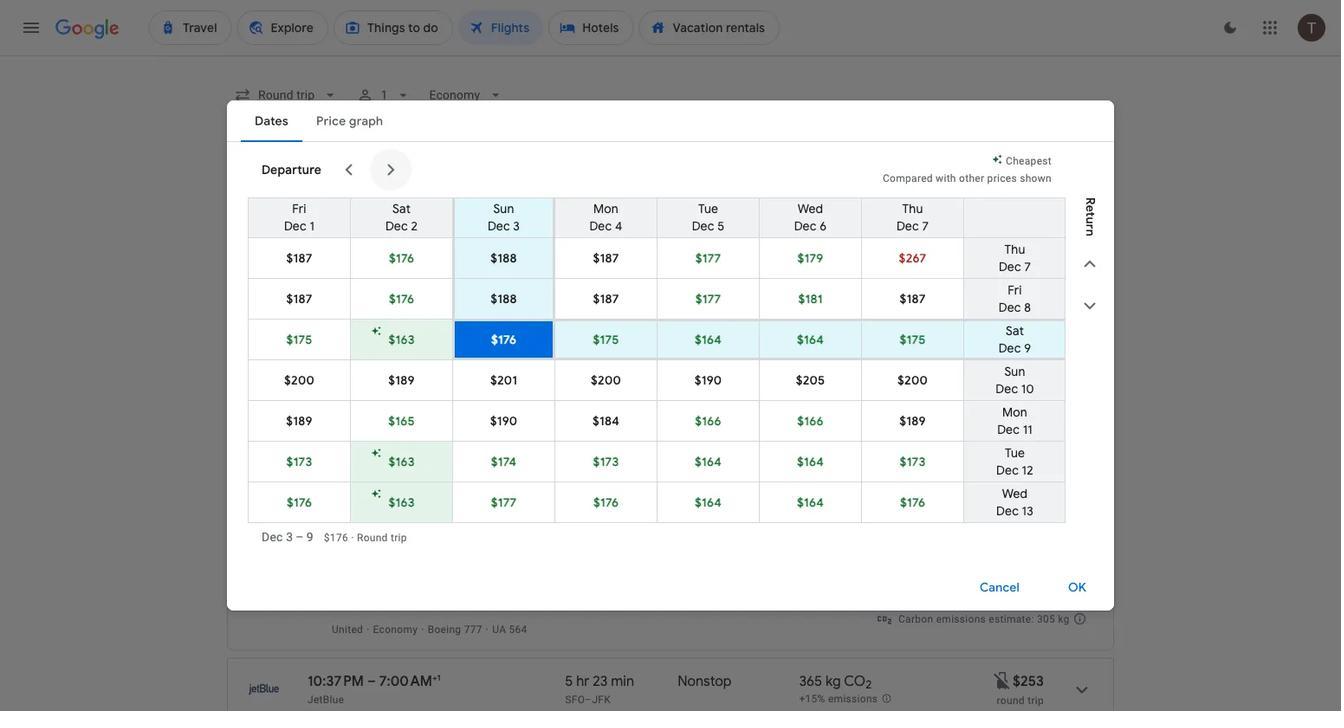 Task type: locate. For each thing, give the bounding box(es) containing it.
0 horizontal spatial $166 button
[[658, 401, 759, 441]]

2 $200 from the left
[[591, 373, 621, 388]]

$189 up "flights" at the left bottom
[[388, 373, 415, 388]]

7 inside thu dec 7
[[922, 218, 929, 234]]

wed up 13
[[1002, 486, 1028, 502]]

any
[[484, 253, 506, 268]]

0 vertical spatial mon
[[594, 201, 618, 217]]

1 $253 from the top
[[1013, 460, 1044, 478]]

1 horizontal spatial $189 button
[[351, 360, 452, 400]]

$190 down book.
[[695, 373, 722, 388]]

$189
[[388, 373, 415, 388], [286, 413, 312, 429], [900, 413, 926, 429]]

1 vertical spatial round trip
[[997, 694, 1044, 707]]

dec up $267
[[897, 218, 919, 234]]

$173 down on
[[286, 454, 312, 470]]

7 up date at top right
[[922, 218, 929, 234]]

dec
[[284, 218, 307, 234], [385, 218, 408, 234], [488, 218, 510, 234], [590, 218, 612, 234], [692, 218, 714, 234], [794, 218, 817, 234], [897, 218, 919, 234], [357, 253, 380, 268], [999, 259, 1021, 275], [999, 300, 1021, 315], [999, 340, 1021, 356], [996, 381, 1018, 397], [997, 422, 1020, 438], [996, 463, 1019, 478], [422, 469, 448, 486], [996, 503, 1019, 519], [262, 530, 283, 544]]

dec inside tue dec 5
[[692, 218, 714, 234]]

1 right 7:00 am
[[437, 672, 441, 683]]

0 vertical spatial co
[[797, 460, 819, 478]]

dec inside fri dec 1
[[284, 218, 307, 234]]

1 horizontal spatial $175 button
[[555, 321, 657, 358]]

2 round from the top
[[997, 694, 1025, 707]]

2 $253 from the top
[[1013, 672, 1044, 690]]

dec down stops popup button
[[385, 218, 408, 234]]

$190 button
[[658, 360, 759, 400], [453, 401, 554, 441]]

sort
[[1042, 414, 1066, 430]]

1 $188 button from the top
[[455, 238, 553, 278]]

scroll up image
[[1079, 254, 1100, 275]]

0 vertical spatial $163
[[388, 332, 415, 347]]

2 up avg emissions
[[819, 465, 825, 480]]

Departure text field
[[833, 119, 913, 165]]

mon
[[594, 201, 618, 217], [1002, 405, 1027, 420]]

2 $166 from the left
[[797, 413, 824, 429]]

7 for thu dec 7 fri dec 8 sat dec 9 sun dec 10 mon dec 11 tue dec 12 wed dec 13
[[1024, 259, 1031, 275]]

2 $166 button from the left
[[760, 401, 861, 441]]

2 up +15% emissions
[[866, 678, 872, 692]]

3 inside sun dec 3
[[513, 218, 520, 234]]

fees right bag
[[810, 416, 831, 428]]

you right after
[[686, 336, 706, 350]]

3 $175 from the left
[[900, 332, 926, 347]]

0 vertical spatial round trip
[[997, 482, 1044, 494]]

1 horizontal spatial $166 button
[[760, 401, 861, 441]]

1 horizontal spatial $173 button
[[555, 442, 657, 482]]

Return text field
[[980, 119, 1060, 165]]

round trip
[[997, 482, 1044, 494], [997, 694, 1044, 707]]

$267 button
[[862, 238, 963, 278]]

23
[[593, 672, 608, 690]]

dec left '$176' text box
[[262, 530, 283, 544]]

trip down 253 us dollars text field
[[1028, 694, 1044, 707]]

2 horizontal spatial emissions
[[936, 613, 986, 625]]

2 horizontal spatial $200 button
[[862, 360, 963, 400]]

best
[[227, 390, 263, 412]]

jetblue
[[308, 694, 344, 706]]

ranked based on price and convenience
[[227, 416, 422, 428]]

dec up guarantee
[[357, 253, 380, 268]]

1 inside fri dec 1
[[310, 218, 315, 234]]

1 you from the left
[[457, 336, 477, 350]]

fees left the for
[[603, 416, 624, 428]]

thu for thu dec 7
[[902, 201, 923, 217]]

and left bag
[[768, 416, 786, 428]]

– left 7:00 am
[[367, 672, 376, 690]]

0 vertical spatial emissions
[[772, 481, 822, 493]]

1 $166 from the left
[[695, 413, 721, 429]]

253 US dollars text field
[[1013, 460, 1044, 478]]

0 horizontal spatial 5
[[565, 672, 573, 690]]

sun up 10 at the right bottom
[[1004, 364, 1025, 379]]

$166 left may
[[797, 413, 824, 429]]

1 $175 from the left
[[286, 332, 312, 347]]

trip right "round"
[[391, 532, 407, 544]]

price
[[592, 336, 619, 350], [313, 416, 337, 428]]

1 vertical spatial +
[[432, 672, 437, 683]]

1 vertical spatial $188
[[491, 291, 517, 307]]

emissions down 365 kg co 2 at the right bottom of the page
[[828, 693, 878, 705]]

1 $166 button from the left
[[658, 401, 759, 441]]

1 vertical spatial dec 3 – 9
[[262, 530, 313, 544]]

find the best price region
[[227, 243, 1114, 288]]

564
[[509, 623, 527, 635]]

1 vertical spatial co
[[844, 672, 866, 690]]

2 $175 from the left
[[593, 332, 619, 347]]

sun inside sun dec 3
[[493, 201, 514, 217]]

1 vertical spatial price
[[1031, 251, 1060, 267]]

2 horizontal spatial price
[[1031, 251, 1060, 267]]

none search field containing all filters
[[227, 80, 1114, 230]]

1 horizontal spatial the
[[571, 336, 588, 350]]

$174 button
[[453, 442, 554, 482]]

dec 3 – 9 down 'sat dec 2'
[[357, 253, 408, 268]]

1 vertical spatial $177 button
[[658, 279, 759, 319]]

2 inside 365 kg co 2
[[866, 678, 872, 692]]

$175 down date grid button
[[900, 332, 926, 347]]

0 vertical spatial 7
[[922, 218, 929, 234]]

0 horizontal spatial $173
[[286, 454, 312, 470]]

1 vertical spatial emissions
[[936, 613, 986, 625]]

wed
[[798, 201, 823, 217], [1002, 486, 1028, 502]]

tue inside tue dec 5
[[698, 201, 718, 217]]

1 $188 from the top
[[491, 250, 517, 266]]

prices
[[451, 416, 482, 428]]

1 horizontal spatial tue
[[1005, 445, 1025, 461]]

0 horizontal spatial $200 button
[[249, 360, 350, 400]]

1 horizontal spatial $200 button
[[555, 360, 657, 400]]

co inside 365 kg co 2
[[844, 672, 866, 690]]

1 horizontal spatial 305
[[1037, 613, 1055, 625]]

$163 down convenience
[[388, 454, 415, 470]]

sat
[[392, 201, 411, 217], [1006, 323, 1024, 339]]

kg up +15% emissions
[[826, 672, 841, 690]]

2 fees from the left
[[810, 416, 831, 428]]

2 $173 from the left
[[593, 454, 619, 470]]

365 kg co 2
[[799, 672, 872, 692]]

0 horizontal spatial 3
[[452, 469, 459, 486]]

$188 button down sun dec 3
[[455, 238, 553, 278]]

0 vertical spatial thu
[[902, 201, 923, 217]]

1 and from the left
[[340, 416, 358, 428]]

&
[[967, 571, 974, 583]]

1 horizontal spatial 7
[[1024, 259, 1031, 275]]

may
[[834, 416, 854, 428]]

7 inside thu dec 7 fri dec 8 sat dec 9 sun dec 10 mon dec 11 tue dec 12 wed dec 13
[[1024, 259, 1031, 275]]

$187
[[286, 250, 312, 266], [593, 250, 619, 266], [286, 291, 312, 307], [593, 291, 619, 307], [900, 291, 926, 307]]

0 horizontal spatial $189
[[286, 413, 312, 429]]

$187 for the "$187" button below $267 button
[[900, 291, 926, 307]]

0 horizontal spatial $190 button
[[453, 401, 554, 441]]

$164 button
[[658, 321, 759, 358], [760, 321, 861, 358], [658, 442, 759, 482], [760, 442, 861, 482], [658, 483, 759, 522], [760, 483, 861, 522]]

wed inside wed dec 6
[[798, 201, 823, 217]]

jfk
[[592, 694, 611, 706]]

7
[[922, 218, 929, 234], [1024, 259, 1031, 275]]

bags button
[[501, 173, 569, 201]]

1 horizontal spatial co
[[844, 672, 866, 690]]

$175 button up departing
[[249, 320, 350, 360]]

1 horizontal spatial 3
[[513, 218, 520, 234]]

1 horizontal spatial $166
[[797, 413, 824, 429]]

1 horizontal spatial you
[[686, 336, 706, 350]]

and
[[340, 416, 358, 428], [768, 416, 786, 428]]

1 vertical spatial 7
[[1024, 259, 1031, 275]]

1 vertical spatial round
[[997, 694, 1025, 707]]

3 right sun,
[[452, 469, 459, 486]]

bag fees button
[[789, 416, 831, 428]]

1 horizontal spatial sat
[[1006, 323, 1024, 339]]

1 horizontal spatial +
[[594, 416, 601, 428]]

emissions down 305 kg co 2
[[772, 481, 822, 493]]

2 vertical spatial emissions
[[828, 693, 878, 705]]

scroll down image
[[1079, 295, 1100, 316]]

tue dec 5
[[692, 201, 725, 234]]

$177 up san francisco international airport
[[491, 495, 517, 510]]

2 you from the left
[[686, 336, 706, 350]]

device
[[1005, 592, 1037, 604]]

2 horizontal spatial $173 button
[[862, 442, 963, 482]]

hr
[[576, 672, 589, 690]]

$200 for first $200 button
[[284, 373, 314, 388]]

$173 button down $184 button
[[555, 442, 657, 482]]

2 round trip from the top
[[997, 694, 1044, 707]]

ranked
[[227, 416, 263, 428]]

1 $173 from the left
[[286, 454, 312, 470]]

graph
[[1063, 251, 1097, 267]]

dec 3 – 9 inside find the best price region
[[357, 253, 408, 268]]

1 vertical spatial sat
[[1006, 323, 1024, 339]]

thu down connecting airports
[[902, 201, 923, 217]]

kg inside 365 kg co 2
[[826, 672, 841, 690]]

$187 for the "$187" button underneath fri dec 1
[[286, 250, 312, 266]]

10
[[1021, 381, 1034, 397]]

price right on
[[313, 416, 337, 428]]

– inside the 5 hr 23 min sfo – jfk
[[585, 694, 592, 706]]

mon up 4
[[594, 201, 618, 217]]

price up for
[[289, 313, 323, 331]]

$200 up $184 button
[[591, 373, 621, 388]]

2 inside 'sat dec 2'
[[411, 218, 418, 234]]

and down "flights" at the left bottom
[[340, 416, 358, 428]]

1 horizontal spatial price
[[592, 336, 619, 350]]

estimate:
[[989, 613, 1034, 625]]

2 inside 305 kg co 2
[[819, 465, 825, 480]]

$187 down fri dec 1
[[286, 250, 312, 266]]

0 vertical spatial $190 button
[[658, 360, 759, 400]]

2 horizontal spatial kg
[[1058, 613, 1070, 625]]

2 and from the left
[[768, 416, 786, 428]]

Departure time: 10:37 PM. text field
[[308, 672, 364, 690]]

scroll left image
[[339, 159, 360, 180]]

New feature text field
[[399, 314, 437, 331]]

in-
[[898, 571, 911, 583]]

if
[[560, 336, 568, 350]]

fri down filters
[[292, 201, 306, 217]]

1 round trip from the top
[[997, 482, 1044, 494]]

0 horizontal spatial 305
[[751, 460, 776, 478]]

$174
[[491, 454, 517, 470]]

$173 button down on
[[249, 442, 350, 482]]

$166 for 1st $166 button from right
[[797, 413, 824, 429]]

3 $200 from the left
[[898, 373, 928, 388]]

1 $200 from the left
[[284, 373, 314, 388]]

fri inside fri dec 1
[[292, 201, 306, 217]]

0 vertical spatial sun
[[493, 201, 514, 217]]

3 $200 button from the left
[[862, 360, 963, 400]]

mon up 11
[[1002, 405, 1027, 420]]

tue up find the best price region at the top of the page
[[698, 201, 718, 217]]

thu inside thu dec 7
[[902, 201, 923, 217]]

2 horizontal spatial $173
[[900, 454, 926, 470]]

$166 left charges
[[695, 413, 721, 429]]

price left drops
[[592, 336, 619, 350]]

book.
[[709, 336, 740, 350]]

1 up track prices
[[310, 218, 315, 234]]

thu
[[902, 201, 923, 217], [1005, 242, 1025, 257]]

3 – 9
[[383, 253, 408, 268], [286, 530, 313, 544]]

1 vertical spatial fri
[[1008, 282, 1022, 298]]

this price for this flight doesn't include overhead bin access. if you need a carry-on bag, use the bags filter to update prices. image
[[992, 458, 1013, 479]]

2 $163 from the top
[[388, 454, 415, 470]]

0 horizontal spatial kg
[[779, 460, 794, 478]]

0 horizontal spatial $200
[[284, 373, 314, 388]]

253 US dollars text field
[[1013, 672, 1044, 690]]

$187 button
[[249, 238, 350, 278], [555, 238, 657, 278], [249, 279, 350, 319], [555, 279, 657, 319], [862, 279, 963, 319]]

0 horizontal spatial $173 button
[[249, 442, 350, 482]]

round trip down 253 us dollars text field
[[997, 694, 1044, 707]]

305 up 'avg'
[[751, 460, 776, 478]]

sort by:
[[1042, 414, 1086, 430]]

3 $173 from the left
[[900, 454, 926, 470]]

departure
[[262, 162, 321, 178], [308, 469, 374, 486]]

round trip for this price for this flight doesn't include overhead bin access. if you need a carry-on bag, use the bags filter to update prices. icon
[[997, 694, 1044, 707]]

airlines button
[[411, 173, 494, 201]]

0 vertical spatial 305
[[751, 460, 776, 478]]

emissions button
[[733, 173, 829, 201]]

$166 for 2nd $166 button from the right
[[695, 413, 721, 429]]

$184
[[593, 413, 619, 429]]

dec inside 'sat dec 2'
[[385, 218, 408, 234]]

nonstop flight. element
[[678, 672, 732, 693]]

0 vertical spatial –
[[367, 672, 376, 690]]

0 vertical spatial 3 – 9
[[383, 253, 408, 268]]

3 up any dates
[[513, 218, 520, 234]]

$177 up book.
[[695, 291, 721, 307]]

0 horizontal spatial prices
[[291, 253, 327, 268]]

1 horizontal spatial dec 3 – 9
[[357, 253, 408, 268]]

1 horizontal spatial $189
[[388, 373, 415, 388]]

thu left price graph
[[1005, 242, 1025, 257]]

1 vertical spatial wed
[[1002, 486, 1028, 502]]

dec 3 – 9 left '$176' text box
[[262, 530, 313, 544]]

price up mon dec 4
[[586, 179, 615, 195]]

2 $173 button from the left
[[555, 442, 657, 482]]

dec inside find the best price region
[[357, 253, 380, 268]]

$173 button down passenger
[[862, 442, 963, 482]]

1 vertical spatial $163 button
[[351, 442, 452, 482]]

$253 down 11
[[1013, 460, 1044, 478]]

$200
[[284, 373, 314, 388], [591, 373, 621, 388], [898, 373, 928, 388]]

0 horizontal spatial fri
[[292, 201, 306, 217]]

0 horizontal spatial co
[[797, 460, 819, 478]]

$163
[[388, 332, 415, 347], [388, 454, 415, 470], [388, 495, 415, 510]]

0 vertical spatial 5
[[717, 218, 725, 234]]

$179 button
[[760, 238, 861, 278]]

you
[[457, 336, 477, 350], [686, 336, 706, 350]]

dec inside wed dec 6
[[794, 218, 817, 234]]

scroll right image
[[380, 159, 401, 180]]

seat
[[911, 571, 932, 583]]

1 vertical spatial 305
[[1037, 613, 1055, 625]]

price inside price graph button
[[1031, 251, 1060, 267]]

sun, dec 3
[[391, 469, 459, 486]]

2 for 365
[[866, 678, 872, 692]]

$177 down tue dec 5
[[695, 250, 721, 266]]

$175 button
[[249, 320, 350, 360], [555, 321, 657, 358], [862, 321, 963, 358]]

3 inside best departing flights main content
[[452, 469, 459, 486]]

kg for 365
[[826, 672, 841, 690]]

0 horizontal spatial price
[[313, 416, 337, 428]]

1 horizontal spatial price
[[586, 179, 615, 195]]

0 horizontal spatial price
[[289, 313, 323, 331]]

0 vertical spatial $163 button
[[351, 320, 452, 360]]

stream
[[898, 592, 933, 604]]

$189 for $189 button to the middle
[[388, 373, 415, 388]]

$175 left drops
[[593, 332, 619, 347]]

2 vertical spatial trip
[[1028, 694, 1044, 707]]

san francisco international airport
[[400, 528, 618, 546]]

google
[[385, 336, 425, 350]]

+ inside 10:37 pm – 7:00 am + 1
[[432, 672, 437, 683]]

$177 button up book.
[[658, 279, 759, 319]]

round trip down 12
[[997, 482, 1044, 494]]

sat down the scroll right image
[[392, 201, 411, 217]]

dec inside mon dec 4
[[590, 218, 612, 234]]

2 vertical spatial 2
[[866, 678, 872, 692]]

0 vertical spatial dec 3 – 9
[[357, 253, 408, 268]]

based
[[266, 416, 295, 428]]

$190 button down book.
[[658, 360, 759, 400]]

kg inside 305 kg co 2
[[779, 460, 794, 478]]

$175 down price guarantee
[[286, 332, 312, 347]]

thu inside thu dec 7 fri dec 8 sat dec 9 sun dec 10 mon dec 11 tue dec 12 wed dec 13
[[1005, 242, 1025, 257]]

 image
[[486, 623, 489, 635]]

5 down "times" popup button
[[717, 218, 725, 234]]

select flight
[[881, 470, 950, 486]]

2 down airlines popup button
[[411, 218, 418, 234]]

1 vertical spatial $188 button
[[455, 279, 553, 319]]

kg down ok button
[[1058, 613, 1070, 625]]

avg emissions
[[751, 481, 822, 493]]

emissions down media
[[936, 613, 986, 625]]

$176 button up average
[[862, 483, 963, 522]]

price inside price popup button
[[586, 179, 615, 195]]

1 fees from the left
[[603, 416, 624, 428]]

0 vertical spatial trip
[[1028, 482, 1044, 494]]

some
[[311, 336, 342, 350]]

filters
[[277, 179, 311, 195]]

$200 button down for
[[249, 360, 350, 400]]

$189 down departing
[[286, 413, 312, 429]]

round
[[357, 532, 388, 544]]

3 $163 from the top
[[388, 495, 415, 510]]

price left graph
[[1031, 251, 1060, 267]]

pays
[[428, 336, 454, 350]]

176 US dollars text field
[[324, 532, 348, 544]]

departure down ranked based on price and convenience
[[308, 469, 374, 486]]

round
[[997, 482, 1025, 494], [997, 694, 1025, 707]]

co inside 305 kg co 2
[[797, 460, 819, 478]]

2 $188 button from the top
[[455, 279, 553, 319]]

1 vertical spatial sun
[[1004, 364, 1025, 379]]

305 kg co 2
[[751, 460, 825, 480]]

$177 button down tue dec 5
[[658, 238, 759, 278]]

trip down 12
[[1028, 482, 1044, 494]]

dec up track prices
[[284, 218, 307, 234]]

round down this price for this flight doesn't include overhead bin access. if you need a carry-on bag, use the bags filter to update prices. icon
[[997, 694, 1025, 707]]

$187 button down track prices
[[249, 279, 350, 319]]

$176 · round trip
[[324, 532, 407, 544]]

required
[[523, 416, 563, 428]]

all filters
[[260, 179, 311, 195]]

dec left 13
[[996, 503, 1019, 519]]

sun inside thu dec 7 fri dec 8 sat dec 9 sun dec 10 mon dec 11 tue dec 12 wed dec 13
[[1004, 364, 1025, 379]]

0 horizontal spatial $190
[[490, 413, 518, 429]]

0 vertical spatial kg
[[779, 460, 794, 478]]

total duration 5 hr 23 min. element
[[565, 672, 678, 693]]

tue inside thu dec 7 fri dec 8 sat dec 9 sun dec 10 mon dec 11 tue dec 12 wed dec 13
[[1005, 445, 1025, 461]]

$187 down $267
[[900, 291, 926, 307]]

co
[[797, 460, 819, 478], [844, 672, 866, 690]]

fri dec 1
[[284, 201, 315, 234]]

avg
[[751, 481, 769, 493]]

wed up 6
[[798, 201, 823, 217]]

swap origin and destination. image
[[492, 132, 513, 152]]

None search field
[[227, 80, 1114, 230]]

dec left 9
[[999, 340, 1021, 356]]

$201 button
[[453, 360, 554, 400]]

3 $163 button from the top
[[351, 483, 452, 522]]

2 $163 button from the top
[[351, 442, 452, 482]]

$187 down track prices
[[286, 291, 312, 307]]

0 horizontal spatial $175
[[286, 332, 312, 347]]

co for 365
[[844, 672, 866, 690]]

carbon
[[898, 613, 933, 625]]

$188 button
[[455, 238, 553, 278], [455, 279, 553, 319]]

$200 button up passenger
[[862, 360, 963, 400]]

$175 for the left $175 button
[[286, 332, 312, 347]]

apply.
[[857, 416, 886, 428]]

3 – 9 down 'sat dec 2'
[[383, 253, 408, 268]]

1 vertical spatial 3
[[452, 469, 459, 486]]

dec down "times" popup button
[[692, 218, 714, 234]]

$253 down estimate: at the bottom right of page
[[1013, 672, 1044, 690]]

1 horizontal spatial $190 button
[[658, 360, 759, 400]]

·
[[351, 532, 354, 544]]

charges
[[727, 416, 765, 428]]

dec left 6
[[794, 218, 817, 234]]

$176 button up airport
[[555, 483, 657, 522]]

price for price guarantee
[[289, 313, 323, 331]]

1 horizontal spatial $175
[[593, 332, 619, 347]]

2 $188 from the top
[[491, 291, 517, 307]]

0 horizontal spatial $166
[[695, 413, 721, 429]]

1 horizontal spatial fri
[[1008, 282, 1022, 298]]

sun,
[[391, 469, 419, 486]]

for some flights, google pays you the difference if the price drops after you book.
[[289, 336, 740, 350]]

0 horizontal spatial 2
[[411, 218, 418, 234]]

$175 for $175 button to the middle
[[593, 332, 619, 347]]

$164
[[695, 332, 722, 347], [797, 332, 824, 347], [695, 454, 722, 470], [797, 454, 824, 470], [695, 495, 722, 510], [797, 495, 824, 510]]

$175 button down date grid button
[[862, 321, 963, 358]]

10:37 pm – 7:00 am + 1
[[308, 672, 441, 690]]

0 horizontal spatial 3 – 9
[[286, 530, 313, 544]]

$200 for third $200 button
[[898, 373, 928, 388]]

305 right estimate: at the bottom right of page
[[1037, 613, 1055, 625]]

1 round from the top
[[997, 482, 1025, 494]]

0 vertical spatial 2
[[411, 218, 418, 234]]

1 horizontal spatial $200
[[591, 373, 621, 388]]

$175 for rightmost $175 button
[[900, 332, 926, 347]]



Task type: describe. For each thing, give the bounding box(es) containing it.
 image inside best departing flights main content
[[486, 623, 489, 635]]

mon inside mon dec 4
[[594, 201, 618, 217]]

0 vertical spatial departure
[[262, 162, 321, 178]]

price graph
[[1031, 251, 1097, 267]]

$176 button up '$176' text box
[[249, 483, 350, 522]]

$189 for $189 button to the left
[[286, 413, 312, 429]]

1 right the for
[[644, 416, 650, 428]]

5 inside the 5 hr 23 min sfo – jfk
[[565, 672, 573, 690]]

0 vertical spatial prices
[[987, 172, 1017, 185]]

12
[[1022, 463, 1033, 478]]

new
[[407, 318, 430, 328]]

5 hr 23 min sfo – jfk
[[565, 672, 634, 706]]

connecting airports button
[[836, 173, 992, 201]]

sort by: button
[[1035, 406, 1114, 438]]

$189 for $189 button to the right
[[900, 413, 926, 429]]

$200 for second $200 button from the right
[[591, 373, 621, 388]]

$173 for first $173 button from right
[[900, 454, 926, 470]]

stops
[[342, 179, 374, 195]]

taxes
[[565, 416, 592, 428]]

$176 button up "$201"
[[455, 321, 553, 358]]

departure inside best departing flights main content
[[308, 469, 374, 486]]

3 for sun, dec 3
[[452, 469, 459, 486]]

bag
[[789, 416, 807, 428]]

times
[[662, 179, 696, 195]]

r
[[1082, 198, 1098, 205]]

dec left price graph
[[999, 259, 1021, 275]]

1 $163 from the top
[[388, 332, 415, 347]]

trip for this price for this flight doesn't include overhead bin access. if you need a carry-on bag, use the bags filter to update prices. icon
[[1028, 694, 1044, 707]]

bags
[[511, 179, 539, 195]]

round for this price for this flight doesn't include overhead bin access. if you need a carry-on bag, use the bags filter to update prices. image
[[997, 482, 1025, 494]]

connecting airports
[[847, 179, 963, 195]]

duration
[[1010, 179, 1060, 195]]

$176 button down 'sat dec 2'
[[351, 238, 452, 278]]

0 vertical spatial $177 button
[[658, 238, 759, 278]]

1 vertical spatial trip
[[391, 532, 407, 544]]

to
[[969, 592, 979, 604]]

11:45 pm
[[332, 528, 384, 546]]

n
[[1082, 229, 1098, 237]]

1 vertical spatial 3 – 9
[[286, 530, 313, 544]]

dec right sun,
[[422, 469, 448, 486]]

0 vertical spatial $190
[[695, 373, 722, 388]]

$176 button up google
[[351, 279, 452, 319]]

5 inside tue dec 5
[[717, 218, 725, 234]]

airports
[[917, 179, 963, 195]]

sat inside 'sat dec 2'
[[392, 201, 411, 217]]

track prices
[[256, 253, 327, 268]]

13
[[1022, 503, 1033, 519]]

$187 button up drops
[[555, 279, 657, 319]]

nonstop
[[678, 672, 732, 690]]

cheapest
[[1006, 155, 1052, 167]]

1 $173 button from the left
[[249, 442, 350, 482]]

price graph button
[[986, 243, 1111, 275]]

1 vertical spatial price
[[313, 416, 337, 428]]

$187 button down $267 button
[[862, 279, 963, 319]]

7:00 am
[[379, 672, 432, 690]]

leaves san francisco international airport at 10:37 pm on sunday, december 3 and arrives at john f. kennedy international airport at 7:00 am on monday, december 4. element
[[308, 672, 441, 690]]

sun dec 3
[[488, 201, 520, 234]]

3 for sun dec 3
[[513, 218, 520, 234]]

$173 for second $173 button from the right
[[593, 454, 619, 470]]

round trip for this price for this flight doesn't include overhead bin access. if you need a carry-on bag, use the bags filter to update prices. image
[[997, 482, 1044, 494]]

for
[[627, 416, 641, 428]]

any dates
[[484, 253, 542, 268]]

round for this price for this flight doesn't include overhead bin access. if you need a carry-on bag, use the bags filter to update prices. icon
[[997, 694, 1025, 707]]

2 horizontal spatial $175 button
[[862, 321, 963, 358]]

emissions
[[743, 179, 800, 195]]

$188 for second $188 button from the bottom of the page
[[491, 250, 517, 266]]

times button
[[652, 173, 726, 201]]

in-seat power & usb outlets stream media to your device
[[898, 571, 1037, 604]]

sfo
[[565, 694, 585, 706]]

8
[[1024, 300, 1031, 315]]

passenger
[[888, 416, 940, 428]]

2 $200 button from the left
[[555, 360, 657, 400]]

usb
[[977, 571, 997, 583]]

carbon emissions estimate: 305 kilograms element
[[898, 613, 1070, 625]]

$188 for first $188 button from the bottom
[[491, 291, 517, 307]]

mon inside thu dec 7 fri dec 8 sat dec 9 sun dec 10 mon dec 11 tue dec 12 wed dec 13
[[1002, 405, 1027, 420]]

777
[[464, 623, 482, 635]]

guarantee
[[326, 313, 392, 331]]

1 vertical spatial $190 button
[[453, 401, 554, 441]]

dec left 10 at the right bottom
[[996, 381, 1018, 397]]

united
[[332, 623, 363, 635]]

dec left 8
[[999, 300, 1021, 315]]

0 vertical spatial +
[[594, 416, 601, 428]]

prices inside find the best price region
[[291, 253, 327, 268]]

power
[[934, 571, 964, 583]]

$187 button down 4
[[555, 238, 657, 278]]

select
[[881, 470, 917, 486]]

grid
[[941, 251, 964, 267]]

1 $163 button from the top
[[351, 320, 452, 360]]

1 inside 10:37 pm – 7:00 am + 1
[[437, 672, 441, 683]]

$187 for the "$187" button below 4
[[593, 250, 619, 266]]

date
[[911, 251, 938, 267]]

emissions for 365
[[828, 693, 878, 705]]

sat inside thu dec 7 fri dec 8 sat dec 9 sun dec 10 mon dec 11 tue dec 12 wed dec 13
[[1006, 323, 1024, 339]]

1 vertical spatial $177
[[695, 291, 721, 307]]

san
[[400, 528, 424, 546]]

flights
[[350, 390, 401, 412]]

dec left 11
[[997, 422, 1020, 438]]

2 vertical spatial $177 button
[[453, 483, 554, 522]]

thu for thu dec 7 fri dec 8 sat dec 9 sun dec 10 mon dec 11 tue dec 12 wed dec 13
[[1005, 242, 1025, 257]]

$205
[[796, 373, 825, 388]]

boeing
[[428, 623, 461, 635]]

all filters button
[[227, 173, 325, 201]]

assistance
[[943, 416, 995, 428]]

international
[[491, 528, 570, 546]]

all
[[260, 179, 274, 195]]

2 vertical spatial $177
[[491, 495, 517, 510]]

3 $173 button from the left
[[862, 442, 963, 482]]

best departing flights main content
[[227, 243, 1114, 711]]

convenience
[[361, 416, 422, 428]]

305 inside 305 kg co 2
[[751, 460, 776, 478]]

with
[[936, 172, 956, 185]]

0 horizontal spatial dec 3 – 9
[[262, 530, 313, 544]]

2 horizontal spatial $189 button
[[862, 401, 963, 441]]

0 horizontal spatial $189 button
[[249, 401, 350, 441]]

1 inside popup button
[[381, 88, 388, 102]]

1 the from the left
[[480, 336, 498, 350]]

$173 for 1st $173 button from the left
[[286, 454, 312, 470]]

$181 button
[[760, 279, 861, 319]]

0 vertical spatial price
[[592, 336, 619, 350]]

this price for this flight doesn't include overhead bin access. if you need a carry-on bag, use the bags filter to update prices. image
[[992, 670, 1013, 691]]

ok button
[[1047, 567, 1107, 609]]

wed dec 6
[[794, 201, 827, 234]]

in)
[[1002, 530, 1015, 542]]

after
[[657, 336, 683, 350]]

+15% emissions
[[799, 693, 878, 705]]

0 vertical spatial $177
[[695, 250, 721, 266]]

0 horizontal spatial –
[[367, 672, 376, 690]]

dec inside thu dec 7
[[897, 218, 919, 234]]

1 $200 button from the left
[[249, 360, 350, 400]]

u
[[1082, 217, 1098, 224]]

price for price graph
[[1031, 251, 1060, 267]]

$165
[[388, 413, 415, 429]]

Arrival time: 7:00 AM on  Monday, December 4. text field
[[379, 672, 441, 690]]

1 vertical spatial $190
[[490, 413, 518, 429]]

difference
[[501, 336, 557, 350]]

fri inside thu dec 7 fri dec 8 sat dec 9 sun dec 10 mon dec 11 tue dec 12 wed dec 13
[[1008, 282, 1022, 298]]

cancel
[[980, 580, 1020, 596]]

co for 305
[[797, 460, 819, 478]]

dec left 12
[[996, 463, 1019, 478]]

$253 for 253 us dollars text field
[[1013, 672, 1044, 690]]

$187 for the "$187" button under track prices
[[286, 291, 312, 307]]

7 for thu dec 7
[[922, 218, 929, 234]]

2 for 305
[[819, 465, 825, 480]]

passenger assistance button
[[888, 416, 995, 428]]

ua
[[492, 623, 506, 635]]

trip for this price for this flight doesn't include overhead bin access. if you need a carry-on bag, use the bags filter to update prices. image
[[1028, 482, 1044, 494]]

adult.
[[653, 416, 680, 428]]

2 the from the left
[[571, 336, 588, 350]]

3 – 9 inside find the best price region
[[383, 253, 408, 268]]

date grid
[[911, 251, 964, 267]]

$253 for $253 text box
[[1013, 460, 1044, 478]]

wed inside thu dec 7 fri dec 8 sat dec 9 sun dec 10 mon dec 11 tue dec 12 wed dec 13
[[1002, 486, 1028, 502]]

ua 564
[[492, 623, 527, 635]]

other
[[959, 172, 984, 185]]

dec inside sun dec 3
[[488, 218, 510, 234]]

$187 button down fri dec 1
[[249, 238, 350, 278]]

on
[[298, 416, 310, 428]]

1 button
[[349, 80, 419, 111]]

$165 button
[[351, 401, 452, 441]]

price guarantee
[[289, 313, 392, 331]]

stops button
[[332, 173, 404, 201]]

best departing flights
[[227, 390, 401, 412]]

airport
[[573, 528, 618, 546]]

flights,
[[345, 336, 382, 350]]

thu dec 7 fri dec 8 sat dec 9 sun dec 10 mon dec 11 tue dec 12 wed dec 13
[[996, 242, 1034, 519]]

0 horizontal spatial $175 button
[[249, 320, 350, 360]]

compared with other prices shown
[[883, 172, 1052, 185]]

emissions for 305
[[772, 481, 822, 493]]

kg for 305
[[779, 460, 794, 478]]

$267
[[899, 250, 926, 266]]

4
[[615, 218, 622, 234]]

economy
[[373, 623, 418, 635]]

price for price
[[586, 179, 615, 195]]

365
[[799, 672, 822, 690]]

drops
[[622, 336, 654, 350]]

$187 for the "$187" button on top of drops
[[593, 291, 619, 307]]

francisco
[[427, 528, 488, 546]]

Departure time: 11:45 PM. text field
[[332, 528, 384, 546]]



Task type: vqa. For each thing, say whether or not it's contained in the screenshot.
bottom 3
yes



